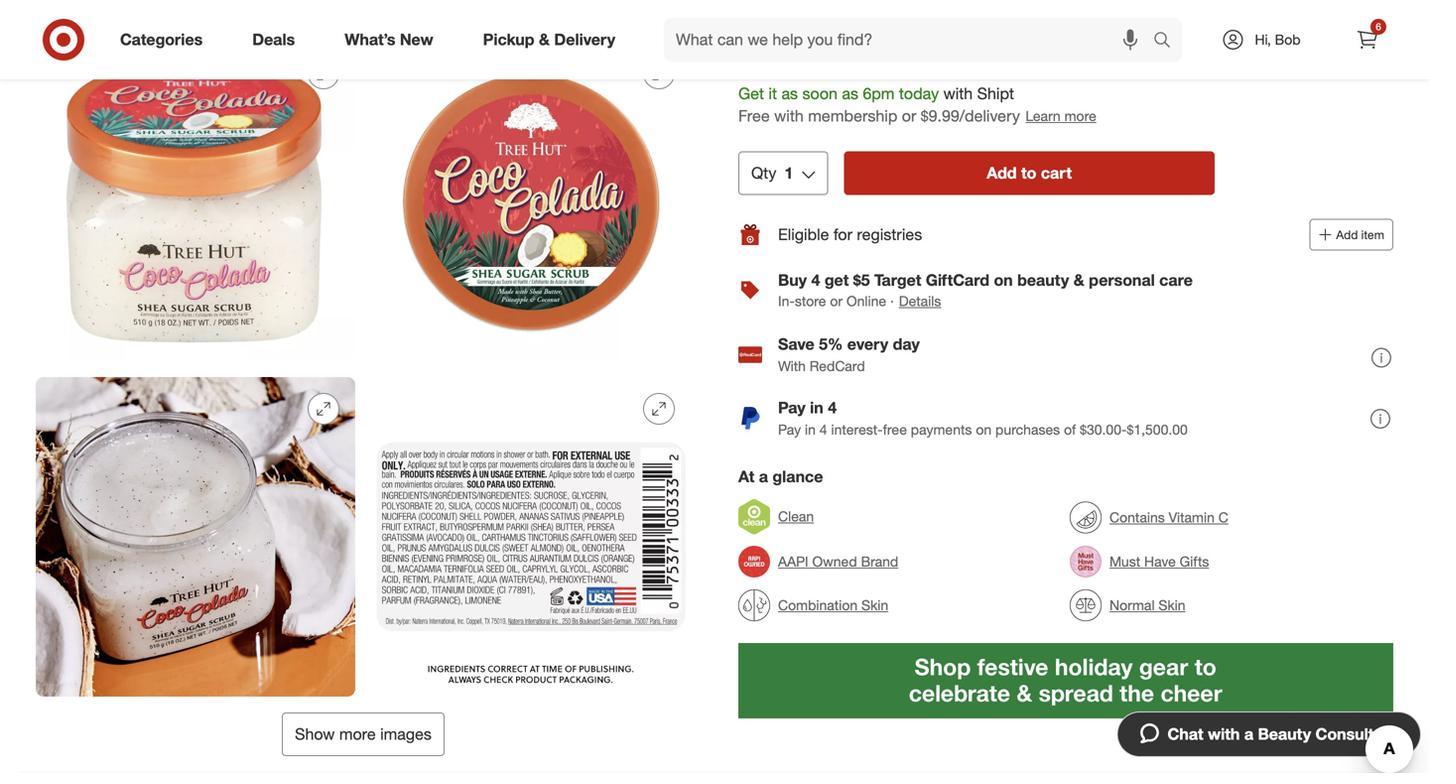 Task type: locate. For each thing, give the bounding box(es) containing it.
get it as soon as 6pm today with shipt free with membership or $9.99/delivery learn more
[[738, 84, 1097, 126]]

eligible for registries
[[778, 225, 922, 244]]

la
[[843, 53, 863, 72]]

every
[[847, 335, 889, 354]]

2 as from the left
[[842, 84, 859, 103]]

What can we help you find? suggestions appear below search field
[[664, 18, 1158, 62]]

free
[[738, 106, 770, 126]]

0 horizontal spatial with
[[774, 106, 804, 126]]

2 delivery from the left
[[819, 30, 880, 50]]

1 horizontal spatial as
[[842, 84, 859, 103]]

combination skin
[[778, 597, 888, 614]]

0 vertical spatial on
[[994, 270, 1013, 290]]

qty
[[751, 163, 777, 183]]

& right beauty at top right
[[1074, 270, 1085, 290]]

categories link
[[103, 18, 228, 62]]

qty 1
[[751, 163, 793, 183]]

more right learn
[[1065, 107, 1097, 125]]

add for add to cart
[[987, 163, 1017, 183]]

delivery inside pickup & delivery link
[[554, 30, 615, 49]]

1 horizontal spatial delivery
[[819, 30, 880, 50]]

on right payments
[[976, 421, 992, 438]]

skin for combination skin
[[862, 597, 888, 614]]

on inside buy 4 get $5 target giftcard on beauty & personal care in-store or online ∙ details
[[994, 270, 1013, 290]]

sponsored
[[1335, 721, 1394, 736]]

0 vertical spatial or
[[902, 106, 916, 126]]

contains vitamin c
[[1110, 508, 1229, 526]]

what's
[[345, 30, 395, 49]]

new
[[400, 30, 433, 49]]

with
[[943, 84, 973, 103], [774, 106, 804, 126], [1208, 725, 1240, 744]]

more right show
[[339, 725, 376, 744]]

0 vertical spatial add
[[987, 163, 1017, 183]]

on left beauty at top right
[[994, 270, 1013, 290]]

pickup & delivery link
[[466, 18, 640, 62]]

or down get
[[830, 292, 843, 310]]

1 vertical spatial pay
[[778, 421, 801, 438]]

a
[[759, 467, 768, 486], [1244, 725, 1254, 744]]

day
[[786, 30, 815, 50]]

with up $9.99/delivery
[[943, 84, 973, 103]]

1 horizontal spatial skin
[[1159, 597, 1186, 614]]

more
[[1065, 107, 1097, 125], [339, 725, 376, 744]]

same
[[738, 30, 781, 50]]

0 horizontal spatial add
[[987, 163, 1017, 183]]

skin
[[862, 597, 888, 614], [1159, 597, 1186, 614]]

0 vertical spatial &
[[539, 30, 550, 49]]

add item
[[1336, 227, 1385, 242]]

to inside the add to cart button
[[1021, 163, 1037, 183]]

clean
[[778, 508, 814, 525]]

0 vertical spatial a
[[759, 467, 768, 486]]

a left beauty
[[1244, 725, 1254, 744]]

0 horizontal spatial more
[[339, 725, 376, 744]]

1 horizontal spatial more
[[1065, 107, 1097, 125]]

1 horizontal spatial to
[[1021, 163, 1037, 183]]

1 horizontal spatial &
[[1074, 270, 1085, 290]]

0 horizontal spatial or
[[830, 292, 843, 310]]

1 vertical spatial &
[[1074, 270, 1085, 290]]

0 horizontal spatial to
[[738, 53, 752, 72]]

as up membership
[[842, 84, 859, 103]]

1 skin from the left
[[862, 597, 888, 614]]

skin down brand on the right of page
[[862, 597, 888, 614]]

image gallery element
[[36, 0, 691, 757]]

delivery up la
[[819, 30, 880, 50]]

1 horizontal spatial a
[[1244, 725, 1254, 744]]

1 vertical spatial to
[[1021, 163, 1037, 183]]

1 delivery from the left
[[554, 30, 615, 49]]

0 vertical spatial to
[[738, 53, 752, 72]]

get
[[825, 270, 849, 290]]

0 vertical spatial pay
[[778, 398, 806, 417]]

as right it
[[782, 84, 798, 103]]

pay up glance
[[778, 421, 801, 438]]

2 vertical spatial 4
[[820, 421, 827, 438]]

2 skin from the left
[[1159, 597, 1186, 614]]

∙
[[890, 292, 894, 310]]

0 horizontal spatial delivery
[[554, 30, 615, 49]]

in down "redcard" on the top of the page
[[810, 398, 824, 417]]

with inside button
[[1208, 725, 1240, 744]]

0 vertical spatial in
[[810, 398, 824, 417]]

clean button
[[738, 495, 814, 538]]

1 horizontal spatial on
[[994, 270, 1013, 290]]

with
[[778, 357, 806, 375]]

to down same
[[738, 53, 752, 72]]

1 horizontal spatial add
[[1336, 227, 1358, 242]]

contains
[[1110, 508, 1165, 526]]

add
[[987, 163, 1017, 183], [1336, 227, 1358, 242]]

1 as from the left
[[782, 84, 798, 103]]

with right the chat
[[1208, 725, 1240, 744]]

0 horizontal spatial on
[[976, 421, 992, 438]]

add left item
[[1336, 227, 1358, 242]]

0 horizontal spatial skin
[[862, 597, 888, 614]]

1 vertical spatial a
[[1244, 725, 1254, 744]]

tree hut coco colada shea sugar coconut body scrub - 18oz, 4 of 14 image
[[371, 42, 691, 362]]

1 pay from the top
[[778, 398, 806, 417]]

membership
[[808, 106, 898, 126]]

& right the pickup
[[539, 30, 550, 49]]

4 left get
[[811, 270, 820, 290]]

in
[[810, 398, 824, 417], [805, 421, 816, 438]]

4 left "interest-"
[[820, 421, 827, 438]]

0 vertical spatial 4
[[811, 270, 820, 290]]

in left "interest-"
[[805, 421, 816, 438]]

with down it
[[774, 106, 804, 126]]

normal
[[1110, 597, 1155, 614]]

vitamin
[[1169, 508, 1215, 526]]

0 horizontal spatial as
[[782, 84, 798, 103]]

add left cart
[[987, 163, 1017, 183]]

1 vertical spatial more
[[339, 725, 376, 744]]

show more images
[[295, 725, 432, 744]]

1 vertical spatial on
[[976, 421, 992, 438]]

$9.99/delivery
[[921, 106, 1020, 126]]

owned
[[812, 553, 857, 570]]

hi, bob
[[1255, 31, 1301, 48]]

&
[[539, 30, 550, 49], [1074, 270, 1085, 290]]

or
[[902, 106, 916, 126], [830, 292, 843, 310]]

1 vertical spatial 4
[[828, 398, 837, 417]]

add to cart
[[987, 163, 1072, 183]]

on
[[994, 270, 1013, 290], [976, 421, 992, 438]]

combination
[[778, 597, 858, 614]]

or down today
[[902, 106, 916, 126]]

eligible
[[778, 225, 829, 244]]

1 horizontal spatial with
[[943, 84, 973, 103]]

consultant
[[1316, 725, 1398, 744]]

2 horizontal spatial with
[[1208, 725, 1240, 744]]

add for add item
[[1336, 227, 1358, 242]]

1 horizontal spatial or
[[902, 106, 916, 126]]

2 vertical spatial with
[[1208, 725, 1240, 744]]

registries
[[857, 225, 922, 244]]

4 up "interest-"
[[828, 398, 837, 417]]

1 vertical spatial or
[[830, 292, 843, 310]]

pay down 'with' at the right top of page
[[778, 398, 806, 417]]

to left cart
[[1021, 163, 1037, 183]]

1 vertical spatial add
[[1336, 227, 1358, 242]]

pay in 4 pay in 4 interest-free payments on purchases of $30.00-$1,500.00
[[778, 398, 1188, 438]]

free
[[883, 421, 907, 438]]

advertisement region
[[738, 643, 1394, 719]]

chat
[[1168, 725, 1204, 744]]

skin right normal
[[1159, 597, 1186, 614]]

beauty
[[1258, 725, 1311, 744]]

6 link
[[1346, 18, 1390, 62]]

categories
[[120, 30, 203, 49]]

delivery right the pickup
[[554, 30, 615, 49]]

to
[[738, 53, 752, 72], [1021, 163, 1037, 183]]

0 vertical spatial more
[[1065, 107, 1097, 125]]

what's new
[[345, 30, 433, 49]]

as
[[782, 84, 798, 103], [842, 84, 859, 103]]

a right at
[[759, 467, 768, 486]]

target
[[874, 270, 921, 290]]

tree hut coco colada shea sugar coconut body scrub - 18oz, 5 of 14 image
[[36, 377, 355, 697]]



Task type: vqa. For each thing, say whether or not it's contained in the screenshot.
topmost In
yes



Task type: describe. For each thing, give the bounding box(es) containing it.
on inside the pay in 4 pay in 4 interest-free payments on purchases of $30.00-$1,500.00
[[976, 421, 992, 438]]

change button
[[929, 52, 979, 74]]

giftcard
[[926, 270, 990, 290]]

images
[[380, 725, 432, 744]]

more inside get it as soon as 6pm today with shipt free with membership or $9.99/delivery learn more
[[1065, 107, 1097, 125]]

normal skin button
[[1070, 584, 1186, 627]]

tree hut coco colada shea sugar coconut body scrub - 18oz, 3 of 14 image
[[36, 42, 355, 362]]

delivery for same day delivery
[[819, 30, 880, 50]]

hi,
[[1255, 31, 1271, 48]]

redcard
[[810, 357, 865, 375]]

must have gifts
[[1110, 553, 1209, 570]]

payments
[[911, 421, 972, 438]]

for
[[834, 225, 853, 244]]

a inside button
[[1244, 725, 1254, 744]]

at a glance
[[738, 467, 823, 486]]

& inside buy 4 get $5 target giftcard on beauty & personal care in-store or online ∙ details
[[1074, 270, 1085, 290]]

90027
[[757, 53, 801, 72]]

store
[[795, 292, 826, 310]]

show
[[295, 725, 335, 744]]

deals link
[[235, 18, 320, 62]]

6
[[1376, 20, 1381, 33]]

6pm
[[863, 84, 895, 103]]

1 vertical spatial in
[[805, 421, 816, 438]]

more inside button
[[339, 725, 376, 744]]

have
[[1144, 553, 1176, 570]]

same day delivery
[[738, 30, 880, 50]]

0 vertical spatial with
[[943, 84, 973, 103]]

must
[[1110, 553, 1141, 570]]

$5
[[853, 270, 870, 290]]

what's new link
[[328, 18, 458, 62]]

0 horizontal spatial &
[[539, 30, 550, 49]]

skin for normal skin
[[1159, 597, 1186, 614]]

care
[[1159, 270, 1193, 290]]

today
[[899, 84, 939, 103]]

to 90027
[[738, 53, 801, 72]]

4 inside buy 4 get $5 target giftcard on beauty & personal care in-store or online ∙ details
[[811, 270, 820, 290]]

chat with a beauty consultant
[[1168, 725, 1398, 744]]

interest-
[[831, 421, 883, 438]]

2 pay from the top
[[778, 421, 801, 438]]

or inside buy 4 get $5 target giftcard on beauty & personal care in-store or online ∙ details
[[830, 292, 843, 310]]

combination skin button
[[738, 584, 888, 627]]

5%
[[819, 335, 843, 354]]

shipt
[[977, 84, 1014, 103]]

learn more button
[[1025, 105, 1098, 128]]

details button
[[898, 290, 942, 312]]

chat with a beauty consultant button
[[1117, 712, 1421, 757]]

tree hut coco colada shea sugar coconut body scrub - 18oz, 6 of 14 image
[[371, 377, 691, 697]]

online
[[847, 292, 886, 310]]

search button
[[1144, 18, 1192, 66]]

in-
[[778, 292, 795, 310]]

of
[[1064, 421, 1076, 438]]

pickup & delivery
[[483, 30, 615, 49]]

from
[[805, 53, 838, 72]]

cart
[[1041, 163, 1072, 183]]

search
[[1144, 32, 1192, 51]]

aapi
[[778, 553, 809, 570]]

aapi owned brand button
[[738, 540, 898, 584]]

$1,500.00
[[1127, 421, 1188, 438]]

deals
[[252, 30, 295, 49]]

add to cart button
[[844, 151, 1215, 195]]

buy 4 get $5 target giftcard on beauty & personal care in-store or online ∙ details
[[778, 270, 1193, 310]]

0 horizontal spatial a
[[759, 467, 768, 486]]

soon
[[802, 84, 838, 103]]

c
[[1219, 508, 1229, 526]]

at
[[738, 467, 755, 486]]

change
[[930, 54, 978, 71]]

bob
[[1275, 31, 1301, 48]]

must have gifts button
[[1070, 540, 1209, 584]]

normal skin
[[1110, 597, 1186, 614]]

beauty
[[1017, 270, 1069, 290]]

learn
[[1026, 107, 1061, 125]]

1
[[784, 163, 793, 183]]

personal
[[1089, 270, 1155, 290]]

1 vertical spatial with
[[774, 106, 804, 126]]

brand
[[861, 553, 898, 570]]

save 5% every day with redcard
[[778, 335, 920, 375]]

sunset
[[868, 53, 920, 72]]

day
[[893, 335, 920, 354]]

from la sunset
[[805, 53, 920, 72]]

show more images button
[[282, 713, 445, 757]]

details
[[899, 292, 941, 310]]

item
[[1361, 227, 1385, 242]]

contains vitamin c button
[[1070, 496, 1229, 539]]

aapi owned brand
[[778, 553, 898, 570]]

or inside get it as soon as 6pm today with shipt free with membership or $9.99/delivery learn more
[[902, 106, 916, 126]]

add item button
[[1309, 219, 1394, 251]]

delivery for pickup & delivery
[[554, 30, 615, 49]]

save
[[778, 335, 815, 354]]



